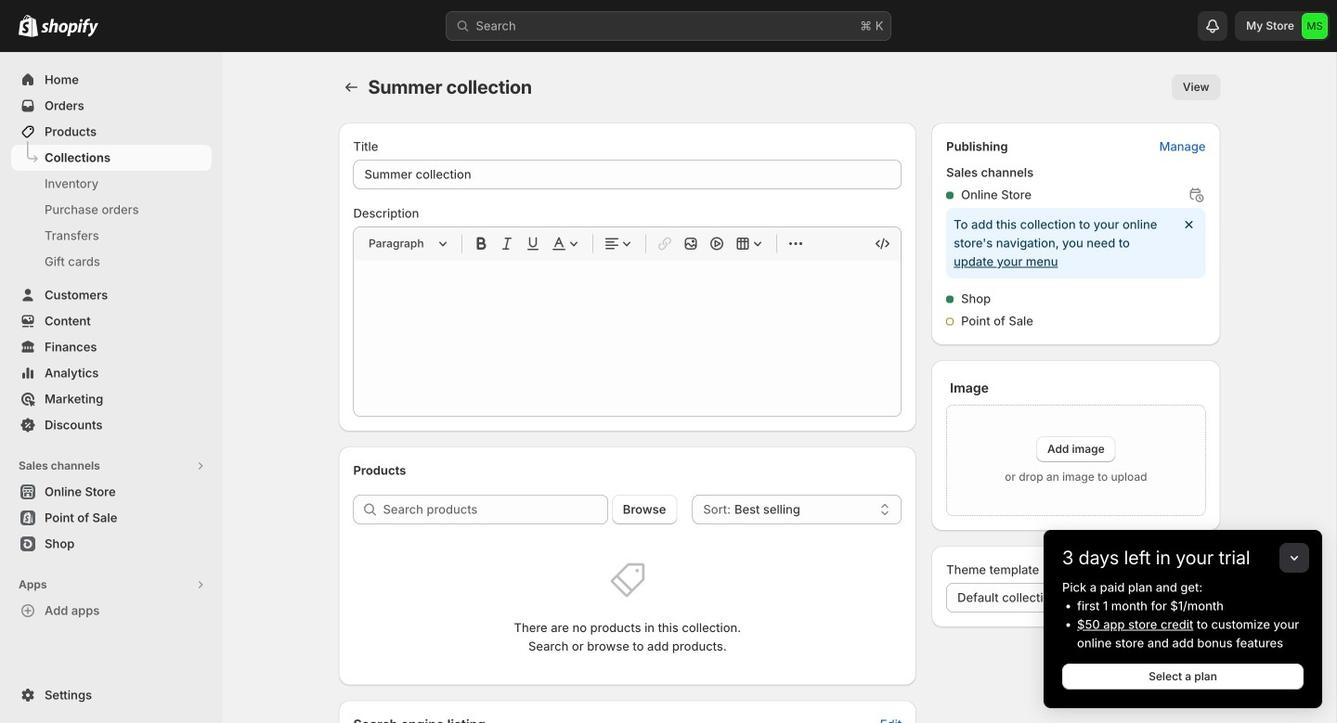 Task type: locate. For each thing, give the bounding box(es) containing it.
no products image
[[609, 562, 646, 599]]

0 horizontal spatial shopify image
[[19, 15, 38, 37]]

shopify image
[[19, 15, 38, 37], [41, 18, 98, 37]]

e.g. Summer collection, Under $100, Staff picks text field
[[354, 160, 902, 190]]

my store image
[[1303, 13, 1329, 39]]

status
[[947, 208, 1206, 279]]

Search products text field
[[383, 495, 608, 525]]

1 horizontal spatial shopify image
[[41, 18, 98, 37]]



Task type: vqa. For each thing, say whether or not it's contained in the screenshot.
GOODS
no



